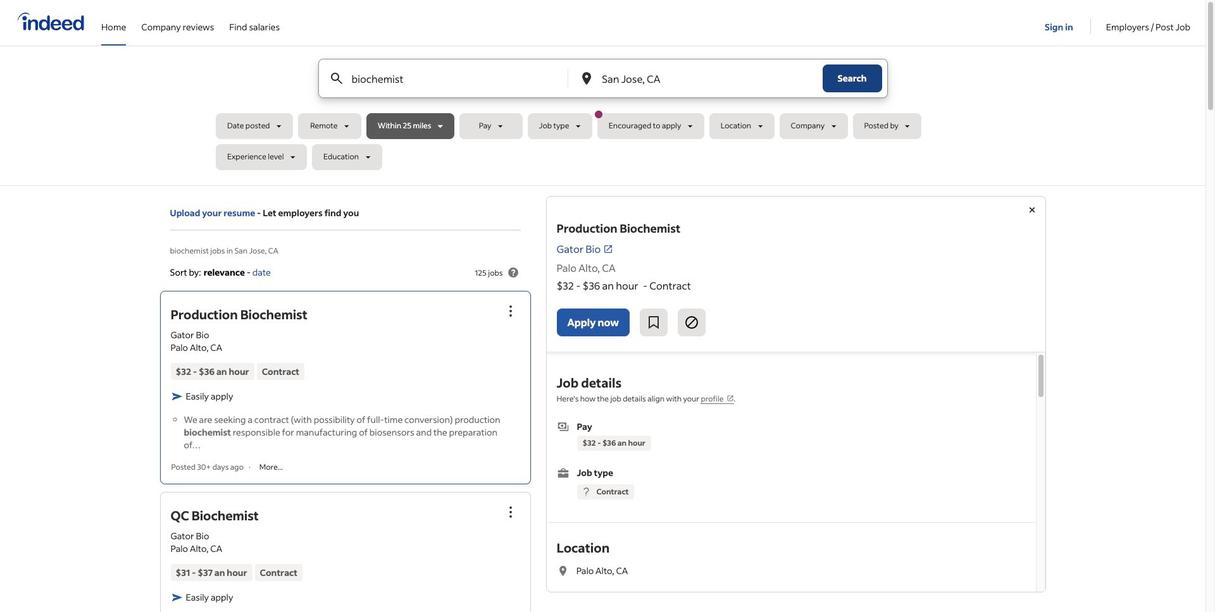 Task type: locate. For each thing, give the bounding box(es) containing it.
None search field
[[216, 59, 990, 175]]

gator bio (opens in a new tab) image
[[603, 244, 614, 254]]

missing qualification image
[[580, 487, 592, 498]]

search: Job title, keywords, or company text field
[[349, 60, 547, 97]]

job preferences (opens in a new window) image
[[726, 395, 734, 403]]

help icon image
[[505, 265, 521, 280]]

not interested image
[[684, 315, 699, 330]]



Task type: vqa. For each thing, say whether or not it's contained in the screenshot.
Close icon
no



Task type: describe. For each thing, give the bounding box(es) containing it.
Edit location text field
[[599, 60, 797, 97]]

close job details image
[[1025, 203, 1040, 218]]

save this job image
[[646, 315, 661, 330]]

job actions for qc biochemist is collapsed image
[[503, 505, 518, 520]]

job actions for production biochemist is collapsed image
[[503, 304, 518, 319]]



